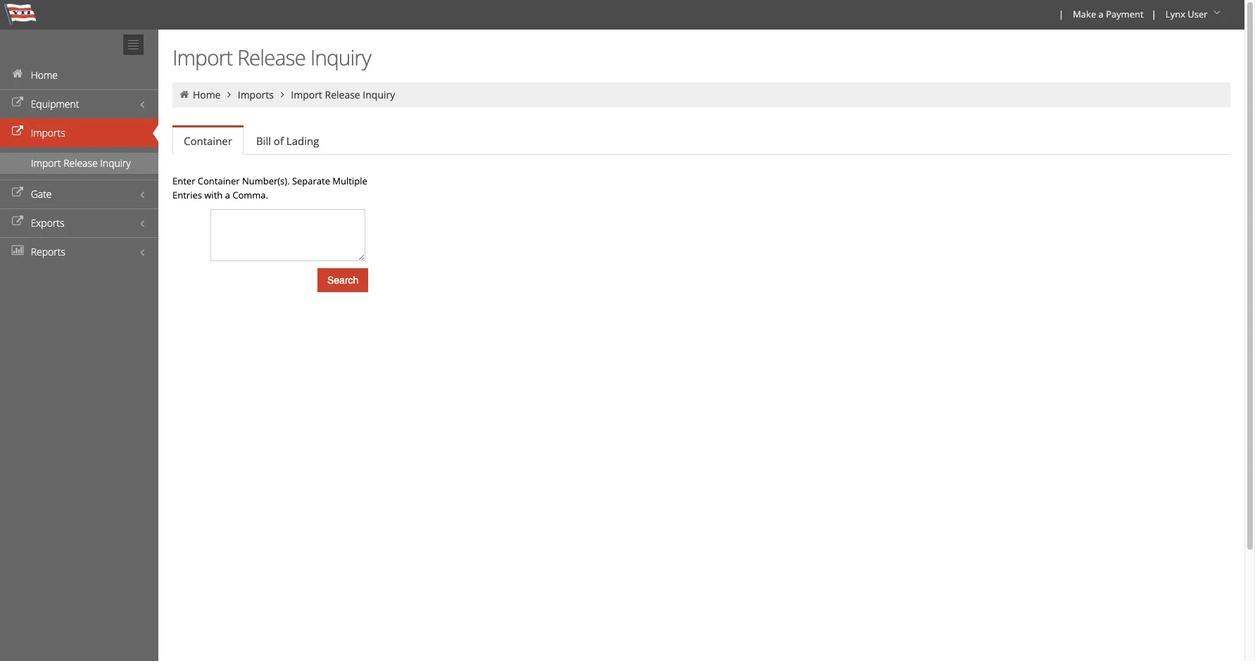 Task type: describe. For each thing, give the bounding box(es) containing it.
0 vertical spatial container
[[184, 134, 232, 148]]

0 vertical spatial imports
[[238, 88, 274, 101]]

1 vertical spatial imports
[[31, 126, 65, 139]]

angle down image
[[1210, 8, 1225, 18]]

0 vertical spatial inquiry
[[310, 43, 371, 72]]

bar chart image
[[11, 246, 25, 256]]

2 vertical spatial inquiry
[[100, 156, 131, 170]]

gate
[[31, 187, 52, 201]]

equipment
[[31, 97, 79, 111]]

gate link
[[0, 180, 158, 208]]

1 vertical spatial inquiry
[[363, 88, 395, 101]]

exports
[[31, 216, 64, 230]]

1 angle right image from the left
[[223, 89, 235, 99]]

2 vertical spatial import release inquiry
[[31, 156, 131, 170]]

make a payment link
[[1067, 0, 1149, 30]]

lynx user
[[1166, 8, 1208, 20]]

1 vertical spatial import release inquiry
[[291, 88, 395, 101]]

a inside the enter container number(s).  separate multiple entries with a comma.
[[225, 189, 230, 201]]

enter
[[173, 175, 195, 187]]

search
[[327, 275, 359, 286]]

1 vertical spatial imports link
[[0, 118, 158, 147]]

0 horizontal spatial home link
[[0, 61, 158, 89]]

number(s).
[[242, 175, 290, 187]]

separate
[[292, 175, 330, 187]]

container link
[[173, 127, 244, 155]]

1 horizontal spatial home
[[193, 88, 221, 101]]

0 vertical spatial import release inquiry
[[173, 43, 371, 72]]

entries
[[173, 189, 202, 201]]

reports link
[[0, 237, 158, 266]]

home image
[[11, 69, 25, 79]]

enter container number(s).  separate multiple entries with a comma.
[[173, 175, 367, 201]]

1 horizontal spatial home link
[[193, 88, 221, 101]]

external link image for imports
[[11, 127, 25, 137]]

2 | from the left
[[1152, 8, 1157, 20]]

bill of lading
[[256, 134, 319, 148]]

of
[[274, 134, 284, 148]]

a inside make a payment link
[[1099, 8, 1104, 20]]

comma.
[[233, 189, 268, 201]]



Task type: vqa. For each thing, say whether or not it's contained in the screenshot.
Marine
no



Task type: locate. For each thing, give the bounding box(es) containing it.
1 horizontal spatial imports
[[238, 88, 274, 101]]

1 horizontal spatial import release inquiry link
[[291, 88, 395, 101]]

1 vertical spatial home
[[193, 88, 221, 101]]

1 horizontal spatial |
[[1152, 8, 1157, 20]]

payment
[[1106, 8, 1144, 20]]

0 vertical spatial import
[[173, 43, 233, 72]]

container up the enter
[[184, 134, 232, 148]]

0 vertical spatial import release inquiry link
[[291, 88, 395, 101]]

| left lynx
[[1152, 8, 1157, 20]]

import for import release inquiry 'link' to the right
[[291, 88, 322, 101]]

2 vertical spatial external link image
[[11, 217, 25, 227]]

bill of lading link
[[245, 127, 330, 155]]

0 horizontal spatial import
[[31, 156, 61, 170]]

1 vertical spatial container
[[198, 175, 240, 187]]

angle right image right home image
[[223, 89, 235, 99]]

bill
[[256, 134, 271, 148]]

3 external link image from the top
[[11, 217, 25, 227]]

import release inquiry
[[173, 43, 371, 72], [291, 88, 395, 101], [31, 156, 131, 170]]

imports link
[[238, 88, 274, 101], [0, 118, 158, 147]]

container
[[184, 134, 232, 148], [198, 175, 240, 187]]

container inside the enter container number(s).  separate multiple entries with a comma.
[[198, 175, 240, 187]]

0 horizontal spatial angle right image
[[223, 89, 235, 99]]

1 horizontal spatial angle right image
[[276, 89, 289, 99]]

exports link
[[0, 208, 158, 237]]

1 external link image from the top
[[11, 127, 25, 137]]

lynx
[[1166, 8, 1186, 20]]

0 vertical spatial home
[[31, 68, 58, 82]]

1 horizontal spatial a
[[1099, 8, 1104, 20]]

imports link up bill
[[238, 88, 274, 101]]

release
[[237, 43, 306, 72], [325, 88, 360, 101], [64, 156, 98, 170]]

1 | from the left
[[1059, 8, 1064, 20]]

0 vertical spatial imports link
[[238, 88, 274, 101]]

home link
[[0, 61, 158, 89], [193, 88, 221, 101]]

a right the make
[[1099, 8, 1104, 20]]

import inside 'link'
[[31, 156, 61, 170]]

home right home image
[[193, 88, 221, 101]]

1 horizontal spatial release
[[237, 43, 306, 72]]

2 horizontal spatial release
[[325, 88, 360, 101]]

imports down equipment on the top
[[31, 126, 65, 139]]

0 horizontal spatial |
[[1059, 8, 1064, 20]]

0 horizontal spatial imports
[[31, 126, 65, 139]]

1 vertical spatial a
[[225, 189, 230, 201]]

angle right image
[[223, 89, 235, 99], [276, 89, 289, 99]]

user
[[1188, 8, 1208, 20]]

release for import release inquiry 'link' to the right
[[325, 88, 360, 101]]

imports link down equipment on the top
[[0, 118, 158, 147]]

|
[[1059, 8, 1064, 20], [1152, 8, 1157, 20]]

release inside import release inquiry 'link'
[[64, 156, 98, 170]]

1 horizontal spatial imports link
[[238, 88, 274, 101]]

0 vertical spatial external link image
[[11, 127, 25, 137]]

equipment link
[[0, 89, 158, 118]]

multiple
[[333, 175, 367, 187]]

2 vertical spatial import
[[31, 156, 61, 170]]

2 angle right image from the left
[[276, 89, 289, 99]]

0 horizontal spatial release
[[64, 156, 98, 170]]

external link image down external link icon
[[11, 127, 25, 137]]

0 horizontal spatial home
[[31, 68, 58, 82]]

0 horizontal spatial a
[[225, 189, 230, 201]]

imports up bill
[[238, 88, 274, 101]]

home image
[[178, 89, 190, 99]]

external link image inside gate link
[[11, 188, 25, 198]]

import release inquiry link up lading
[[291, 88, 395, 101]]

import up gate
[[31, 156, 61, 170]]

make a payment
[[1073, 8, 1144, 20]]

make
[[1073, 8, 1097, 20]]

lynx user link
[[1160, 0, 1229, 30]]

import for bottom import release inquiry 'link'
[[31, 156, 61, 170]]

home link right home image
[[193, 88, 221, 101]]

import release inquiry link up gate link
[[0, 153, 158, 174]]

home link up equipment on the top
[[0, 61, 158, 89]]

with
[[204, 189, 223, 201]]

external link image
[[11, 127, 25, 137], [11, 188, 25, 198], [11, 217, 25, 227]]

1 vertical spatial import
[[291, 88, 322, 101]]

home right home icon
[[31, 68, 58, 82]]

0 horizontal spatial import release inquiry link
[[0, 153, 158, 174]]

1 vertical spatial external link image
[[11, 188, 25, 198]]

0 vertical spatial a
[[1099, 8, 1104, 20]]

| left the make
[[1059, 8, 1064, 20]]

angle right image up of
[[276, 89, 289, 99]]

lading
[[286, 134, 319, 148]]

import up home image
[[173, 43, 233, 72]]

2 horizontal spatial import
[[291, 88, 322, 101]]

release for bottom import release inquiry 'link'
[[64, 156, 98, 170]]

external link image inside the exports 'link'
[[11, 217, 25, 227]]

external link image for gate
[[11, 188, 25, 198]]

1 vertical spatial release
[[325, 88, 360, 101]]

2 external link image from the top
[[11, 188, 25, 198]]

1 horizontal spatial import
[[173, 43, 233, 72]]

inquiry
[[310, 43, 371, 72], [363, 88, 395, 101], [100, 156, 131, 170]]

0 horizontal spatial imports link
[[0, 118, 158, 147]]

external link image left gate
[[11, 188, 25, 198]]

external link image up bar chart image
[[11, 217, 25, 227]]

None text field
[[211, 209, 365, 261]]

1 vertical spatial import release inquiry link
[[0, 153, 158, 174]]

search button
[[318, 268, 369, 292]]

import release inquiry link
[[291, 88, 395, 101], [0, 153, 158, 174]]

a
[[1099, 8, 1104, 20], [225, 189, 230, 201]]

2 vertical spatial release
[[64, 156, 98, 170]]

imports
[[238, 88, 274, 101], [31, 126, 65, 139]]

reports
[[31, 245, 65, 258]]

0 vertical spatial release
[[237, 43, 306, 72]]

external link image
[[11, 98, 25, 108]]

external link image inside "imports" link
[[11, 127, 25, 137]]

a right 'with'
[[225, 189, 230, 201]]

container up 'with'
[[198, 175, 240, 187]]

external link image for exports
[[11, 217, 25, 227]]

import
[[173, 43, 233, 72], [291, 88, 322, 101], [31, 156, 61, 170]]

import up lading
[[291, 88, 322, 101]]

home
[[31, 68, 58, 82], [193, 88, 221, 101]]



